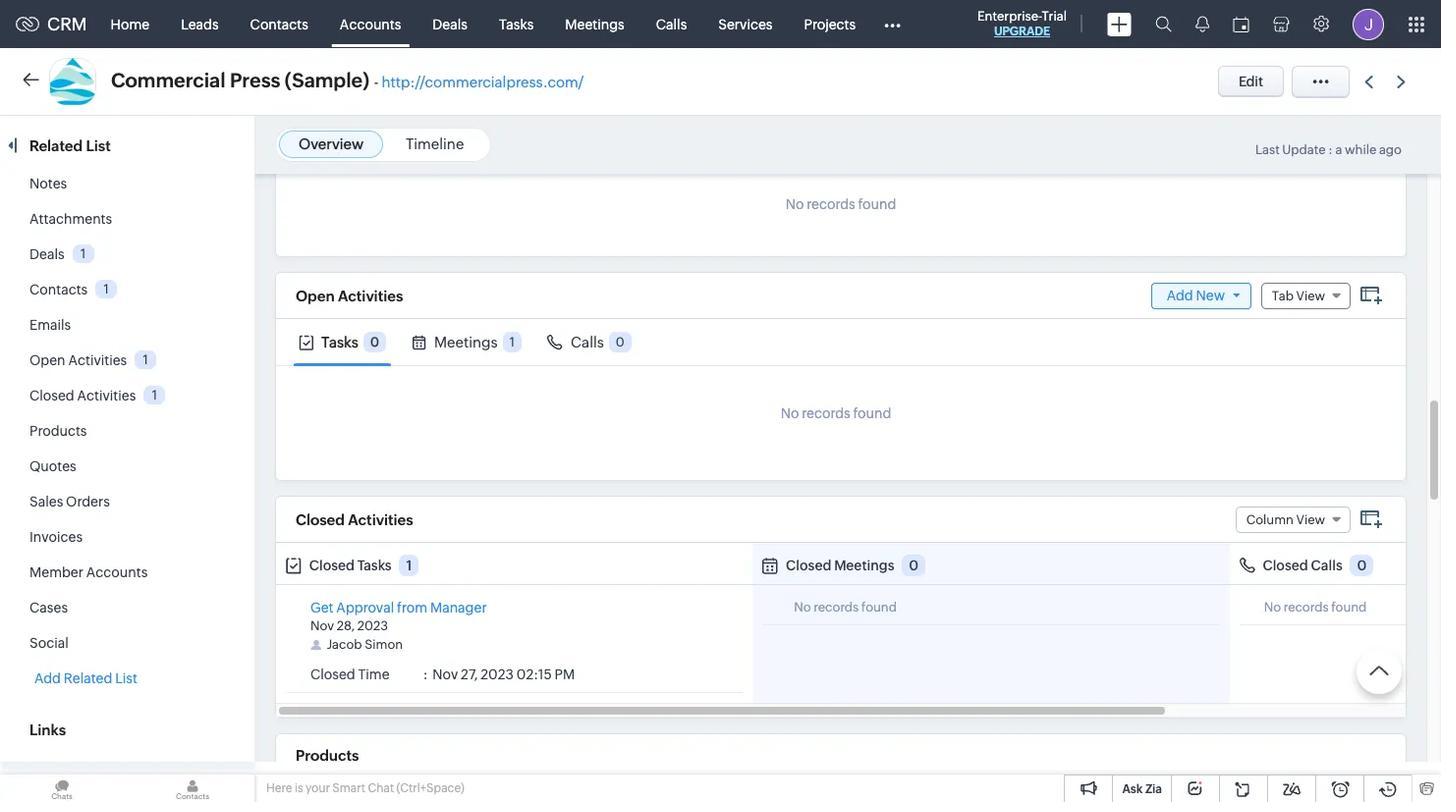 Task type: describe. For each thing, give the bounding box(es) containing it.
manager
[[430, 600, 487, 616]]

1 vertical spatial closed activities
[[296, 511, 413, 528]]

activities up closed tasks on the left bottom of page
[[348, 511, 413, 528]]

tab
[[1272, 288, 1294, 303]]

projects link
[[789, 0, 872, 48]]

closed activities link
[[29, 388, 136, 404]]

http://commercialpress.com/
[[382, 74, 584, 90]]

tab view
[[1272, 288, 1326, 303]]

1 for open activities
[[143, 353, 148, 367]]

closed meetings
[[786, 558, 895, 574]]

smart
[[332, 782, 366, 796]]

while
[[1345, 142, 1377, 157]]

create menu element
[[1096, 0, 1144, 48]]

0 horizontal spatial :
[[423, 667, 428, 683]]

0 vertical spatial tasks
[[499, 16, 534, 32]]

overview link
[[299, 136, 364, 152]]

social
[[29, 636, 69, 651]]

activities down open activities link
[[77, 388, 136, 404]]

here is your smart chat (ctrl+space)
[[266, 782, 465, 796]]

calls link
[[640, 0, 703, 48]]

add link
[[34, 761, 90, 776]]

home
[[111, 16, 149, 32]]

meetings inside "tab"
[[434, 334, 498, 351]]

commercial press (sample) - http://commercialpress.com/
[[111, 69, 584, 91]]

0 horizontal spatial contacts
[[29, 282, 88, 298]]

(sample)
[[285, 69, 370, 91]]

invoices
[[29, 530, 83, 545]]

1 for deals
[[81, 246, 86, 261]]

calls tab
[[542, 319, 636, 366]]

0 horizontal spatial open activities
[[29, 353, 127, 368]]

your
[[306, 782, 330, 796]]

orders
[[66, 494, 110, 510]]

(ctrl+space)
[[397, 782, 465, 796]]

signals image
[[1196, 16, 1210, 32]]

attachments
[[29, 211, 112, 227]]

0 horizontal spatial products
[[29, 424, 87, 439]]

links
[[29, 722, 66, 739]]

create menu image
[[1107, 12, 1132, 36]]

approval
[[336, 600, 394, 616]]

services
[[719, 16, 773, 32]]

calendar image
[[1233, 16, 1250, 32]]

last
[[1256, 142, 1280, 157]]

0 horizontal spatial deals link
[[29, 247, 64, 262]]

02:15
[[517, 667, 552, 683]]

sales orders
[[29, 494, 110, 510]]

emails
[[29, 317, 71, 333]]

edit button
[[1218, 66, 1284, 97]]

crm link
[[16, 14, 87, 34]]

last update : a while ago
[[1256, 142, 1402, 157]]

ask
[[1123, 783, 1143, 797]]

contacts image
[[131, 775, 255, 803]]

tasks inside 'tab'
[[321, 334, 359, 351]]

0 vertical spatial list
[[86, 138, 111, 154]]

add for add link
[[34, 761, 61, 776]]

activities up closed activities link
[[68, 353, 127, 368]]

crm
[[47, 14, 87, 34]]

meetings tab
[[407, 319, 527, 366]]

notes
[[29, 176, 67, 192]]

timeline
[[406, 136, 464, 152]]

products link
[[29, 424, 87, 439]]

enterprise-trial upgrade
[[978, 9, 1067, 38]]

chats image
[[0, 775, 124, 803]]

get
[[311, 600, 334, 616]]

2 vertical spatial meetings
[[834, 558, 895, 574]]

a
[[1336, 142, 1343, 157]]

ago
[[1380, 142, 1402, 157]]

add for add related list
[[34, 671, 61, 687]]

1 vertical spatial nov
[[433, 667, 458, 683]]

0 vertical spatial related
[[29, 138, 83, 154]]

update
[[1283, 142, 1326, 157]]

member accounts link
[[29, 565, 148, 581]]

closed calls
[[1263, 558, 1343, 574]]

edit
[[1239, 74, 1264, 89]]

quotes
[[29, 459, 76, 475]]

enterprise-
[[978, 9, 1042, 24]]

activities up tasks 'tab'
[[338, 287, 403, 304]]

time
[[358, 667, 390, 683]]

add new
[[1167, 287, 1225, 303]]

view for tab view
[[1297, 288, 1326, 303]]

commercial
[[111, 69, 226, 91]]

1 vertical spatial products
[[296, 748, 359, 764]]

http://commercialpress.com/ link
[[382, 74, 584, 90]]

profile image
[[1353, 8, 1385, 40]]

Column View field
[[1236, 507, 1351, 533]]

sales
[[29, 494, 63, 510]]

0 horizontal spatial contacts link
[[29, 282, 88, 298]]

nov inside get approval from manager nov 28, 2023
[[311, 619, 334, 634]]

related list
[[29, 138, 114, 154]]

emails link
[[29, 317, 71, 333]]

attachments link
[[29, 211, 112, 227]]

services link
[[703, 0, 789, 48]]

leads link
[[165, 0, 234, 48]]

get approval from manager nov 28, 2023
[[311, 600, 487, 634]]

meetings link
[[550, 0, 640, 48]]

open activities link
[[29, 353, 127, 368]]

cases
[[29, 600, 68, 616]]

previous record image
[[1365, 75, 1374, 88]]

leads
[[181, 16, 219, 32]]

is
[[295, 782, 303, 796]]



Task type: locate. For each thing, give the bounding box(es) containing it.
press
[[230, 69, 280, 91]]

tasks tab
[[294, 319, 391, 366]]

1 horizontal spatial open
[[296, 287, 335, 304]]

0 horizontal spatial calls
[[571, 334, 604, 351]]

1 up open activities link
[[104, 282, 109, 297]]

0 horizontal spatial list
[[86, 138, 111, 154]]

column view
[[1247, 512, 1326, 527]]

0 vertical spatial 2023
[[357, 619, 388, 634]]

27,
[[461, 667, 478, 683]]

1 horizontal spatial products
[[296, 748, 359, 764]]

Tab View field
[[1262, 283, 1351, 309]]

trial
[[1042, 9, 1067, 24]]

1 horizontal spatial nov
[[433, 667, 458, 683]]

1 horizontal spatial calls
[[656, 16, 687, 32]]

add related list
[[34, 671, 137, 687]]

contacts link
[[234, 0, 324, 48], [29, 282, 88, 298]]

: left 27,
[[423, 667, 428, 683]]

2023 right 27,
[[481, 667, 514, 683]]

1 vertical spatial meetings
[[434, 334, 498, 351]]

products up quotes link
[[29, 424, 87, 439]]

products
[[29, 424, 87, 439], [296, 748, 359, 764]]

1 horizontal spatial meetings
[[565, 16, 625, 32]]

deals left tasks link
[[433, 16, 468, 32]]

view inside field
[[1297, 288, 1326, 303]]

0 inside calls tab
[[616, 335, 625, 350]]

search image
[[1156, 16, 1172, 32]]

cases link
[[29, 600, 68, 616]]

open activities up tasks 'tab'
[[296, 287, 403, 304]]

open activities
[[296, 287, 403, 304], [29, 353, 127, 368]]

: nov 27, 2023 02:15 pm
[[423, 667, 575, 683]]

1 vertical spatial deals
[[29, 247, 64, 262]]

accounts right member
[[86, 565, 148, 581]]

closed activities
[[29, 388, 136, 404], [296, 511, 413, 528]]

contacts link up emails
[[29, 282, 88, 298]]

2 horizontal spatial meetings
[[834, 558, 895, 574]]

view right "column"
[[1297, 512, 1326, 527]]

0 vertical spatial contacts link
[[234, 0, 324, 48]]

1 inside meetings "tab"
[[510, 335, 515, 350]]

1 horizontal spatial open activities
[[296, 287, 403, 304]]

1 view from the top
[[1297, 288, 1326, 303]]

view
[[1297, 288, 1326, 303], [1297, 512, 1326, 527]]

0 vertical spatial calls
[[656, 16, 687, 32]]

activities
[[338, 287, 403, 304], [68, 353, 127, 368], [77, 388, 136, 404], [348, 511, 413, 528]]

open activities up closed activities link
[[29, 353, 127, 368]]

:
[[1329, 142, 1333, 157], [423, 667, 428, 683]]

jacob
[[327, 638, 362, 653]]

1 vertical spatial tasks
[[321, 334, 359, 351]]

timeline link
[[406, 136, 464, 152]]

view inside 'field'
[[1297, 512, 1326, 527]]

1 vertical spatial calls
[[571, 334, 604, 351]]

1 horizontal spatial 2023
[[481, 667, 514, 683]]

view for column view
[[1297, 512, 1326, 527]]

deals
[[433, 16, 468, 32], [29, 247, 64, 262]]

nov
[[311, 619, 334, 634], [433, 667, 458, 683]]

1 vertical spatial open activities
[[29, 353, 127, 368]]

chat
[[368, 782, 394, 796]]

1 left calls tab
[[510, 335, 515, 350]]

: left a
[[1329, 142, 1333, 157]]

1 horizontal spatial deals
[[433, 16, 468, 32]]

1 horizontal spatial contacts link
[[234, 0, 324, 48]]

add left link
[[34, 761, 61, 776]]

search element
[[1144, 0, 1184, 48]]

closed time
[[311, 667, 390, 683]]

0 horizontal spatial closed activities
[[29, 388, 136, 404]]

1 up from
[[406, 558, 412, 574]]

0 horizontal spatial accounts
[[86, 565, 148, 581]]

closed activities up closed tasks on the left bottom of page
[[296, 511, 413, 528]]

1 vertical spatial 2023
[[481, 667, 514, 683]]

0 vertical spatial accounts
[[340, 16, 401, 32]]

closed
[[29, 388, 74, 404], [296, 511, 345, 528], [309, 558, 355, 574], [786, 558, 832, 574], [1263, 558, 1309, 574], [311, 667, 355, 683]]

0 vertical spatial add
[[1167, 287, 1194, 303]]

contacts link up the press
[[234, 0, 324, 48]]

get approval from manager link
[[311, 600, 487, 616]]

0 vertical spatial closed activities
[[29, 388, 136, 404]]

0 horizontal spatial deals
[[29, 247, 64, 262]]

zia
[[1146, 783, 1162, 797]]

records
[[807, 197, 856, 212], [802, 406, 851, 422], [814, 600, 859, 615], [1284, 600, 1329, 615]]

member
[[29, 565, 83, 581]]

0 for closed calls
[[1357, 558, 1367, 574]]

1 vertical spatial contacts
[[29, 282, 88, 298]]

1 horizontal spatial deals link
[[417, 0, 483, 48]]

home link
[[95, 0, 165, 48]]

0 vertical spatial contacts
[[250, 16, 308, 32]]

0 for calls
[[616, 335, 625, 350]]

link
[[64, 761, 90, 776]]

new
[[1196, 287, 1225, 303]]

1 horizontal spatial closed activities
[[296, 511, 413, 528]]

column
[[1247, 512, 1294, 527]]

0 vertical spatial open
[[296, 287, 335, 304]]

products up your
[[296, 748, 359, 764]]

1 right closed activities link
[[152, 388, 157, 403]]

nov down get
[[311, 619, 334, 634]]

0 vertical spatial open activities
[[296, 287, 403, 304]]

projects
[[804, 16, 856, 32]]

closed activities down open activities link
[[29, 388, 136, 404]]

2023 inside get approval from manager nov 28, 2023
[[357, 619, 388, 634]]

overview
[[299, 136, 364, 152]]

deals link up http://commercialpress.com/
[[417, 0, 483, 48]]

2023
[[357, 619, 388, 634], [481, 667, 514, 683]]

quotes link
[[29, 459, 76, 475]]

deals link down attachments
[[29, 247, 64, 262]]

0 for closed meetings
[[909, 558, 919, 574]]

meetings
[[565, 16, 625, 32], [434, 334, 498, 351], [834, 558, 895, 574]]

next record image
[[1397, 75, 1410, 88]]

open
[[296, 287, 335, 304], [29, 353, 65, 368]]

1 horizontal spatial :
[[1329, 142, 1333, 157]]

1 for contacts
[[104, 282, 109, 297]]

1 horizontal spatial list
[[115, 671, 137, 687]]

profile element
[[1341, 0, 1396, 48]]

1 vertical spatial related
[[64, 671, 112, 687]]

related
[[29, 138, 83, 154], [64, 671, 112, 687]]

deals down attachments
[[29, 247, 64, 262]]

0 inside tasks 'tab'
[[370, 335, 379, 350]]

0 horizontal spatial meetings
[[434, 334, 498, 351]]

sales orders link
[[29, 494, 110, 510]]

open up tasks 'tab'
[[296, 287, 335, 304]]

signals element
[[1184, 0, 1221, 48]]

pm
[[555, 667, 575, 683]]

0 vertical spatial nov
[[311, 619, 334, 634]]

1 horizontal spatial contacts
[[250, 16, 308, 32]]

2023 down approval
[[357, 619, 388, 634]]

1 down attachments
[[81, 246, 86, 261]]

contacts up emails
[[29, 282, 88, 298]]

member accounts
[[29, 565, 148, 581]]

nov left 27,
[[433, 667, 458, 683]]

1 vertical spatial open
[[29, 353, 65, 368]]

1 vertical spatial list
[[115, 671, 137, 687]]

here
[[266, 782, 292, 796]]

1 for closed activities
[[152, 388, 157, 403]]

calls inside tab
[[571, 334, 604, 351]]

2 vertical spatial calls
[[1311, 558, 1343, 574]]

add for add new
[[1167, 287, 1194, 303]]

contacts up the press
[[250, 16, 308, 32]]

add left new
[[1167, 287, 1194, 303]]

simon
[[365, 638, 403, 653]]

1 horizontal spatial accounts
[[340, 16, 401, 32]]

0 horizontal spatial open
[[29, 353, 65, 368]]

no records found
[[786, 197, 896, 212], [781, 406, 892, 422], [794, 600, 897, 615], [1264, 600, 1367, 615]]

0 horizontal spatial nov
[[311, 619, 334, 634]]

28,
[[337, 619, 355, 634]]

list
[[86, 138, 111, 154], [115, 671, 137, 687]]

related up notes
[[29, 138, 83, 154]]

1 vertical spatial view
[[1297, 512, 1326, 527]]

1 right open activities link
[[143, 353, 148, 367]]

from
[[397, 600, 428, 616]]

jacob simon
[[327, 638, 403, 653]]

contacts
[[250, 16, 308, 32], [29, 282, 88, 298]]

related down social link
[[64, 671, 112, 687]]

2 horizontal spatial calls
[[1311, 558, 1343, 574]]

1 vertical spatial add
[[34, 671, 61, 687]]

accounts inside the accounts link
[[340, 16, 401, 32]]

upgrade
[[994, 25, 1051, 38]]

invoices link
[[29, 530, 83, 545]]

1 vertical spatial contacts link
[[29, 282, 88, 298]]

1 vertical spatial :
[[423, 667, 428, 683]]

0 for tasks
[[370, 335, 379, 350]]

closed tasks
[[309, 558, 392, 574]]

1 vertical spatial accounts
[[86, 565, 148, 581]]

0 vertical spatial products
[[29, 424, 87, 439]]

0 vertical spatial view
[[1297, 288, 1326, 303]]

0 horizontal spatial 2023
[[357, 619, 388, 634]]

-
[[374, 74, 379, 90]]

Other Modules field
[[872, 8, 914, 40]]

view right tab
[[1297, 288, 1326, 303]]

0 vertical spatial deals
[[433, 16, 468, 32]]

tasks link
[[483, 0, 550, 48]]

accounts link
[[324, 0, 417, 48]]

ask zia
[[1123, 783, 1162, 797]]

add down social
[[34, 671, 61, 687]]

0 vertical spatial deals link
[[417, 0, 483, 48]]

2 vertical spatial tasks
[[357, 558, 392, 574]]

0 vertical spatial meetings
[[565, 16, 625, 32]]

1 vertical spatial deals link
[[29, 247, 64, 262]]

tab list
[[276, 319, 1406, 367]]

notes link
[[29, 176, 67, 192]]

open down the emails link
[[29, 353, 65, 368]]

no
[[786, 197, 804, 212], [781, 406, 799, 422], [794, 600, 811, 615], [1264, 600, 1281, 615]]

2 vertical spatial add
[[34, 761, 61, 776]]

2 view from the top
[[1297, 512, 1326, 527]]

tab list containing tasks
[[276, 319, 1406, 367]]

accounts up -
[[340, 16, 401, 32]]

social link
[[29, 636, 69, 651]]

0 vertical spatial :
[[1329, 142, 1333, 157]]



Task type: vqa. For each thing, say whether or not it's contained in the screenshot.
0
yes



